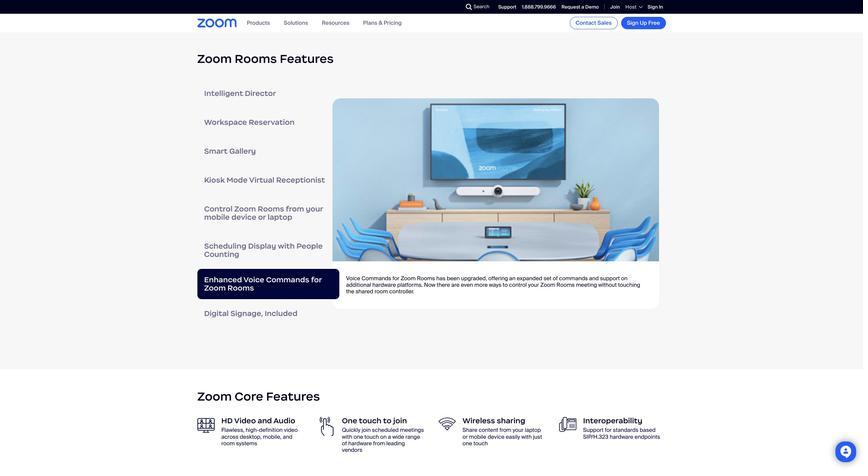 Task type: locate. For each thing, give the bounding box(es) containing it.
one down share at the right of the page
[[463, 441, 472, 448]]

of down the quickly
[[342, 441, 347, 448]]

hardware down the quickly
[[348, 441, 372, 448]]

1 horizontal spatial one
[[463, 441, 472, 448]]

or up display
[[258, 213, 266, 222]]

zoom logo image
[[197, 19, 237, 27]]

0 horizontal spatial hardware
[[348, 441, 372, 448]]

on inside voice commands for zoom rooms has been upgraded, offering an expanded set of commands and support on additional hardware platforms. now there are even more ways to control your zoom rooms meeting without touching the shared room controller.
[[621, 275, 628, 283]]

1 vertical spatial your
[[528, 282, 539, 289]]

from
[[286, 205, 304, 214], [500, 427, 511, 435], [373, 441, 385, 448]]

voice inside voice commands for zoom rooms has been upgraded, offering an expanded set of commands and support on additional hardware platforms. now there are even more ways to control your zoom rooms meeting without touching the shared room controller.
[[346, 275, 360, 283]]

leading
[[386, 441, 405, 448]]

2 horizontal spatial your
[[528, 282, 539, 289]]

or down wireless
[[463, 434, 468, 441]]

an
[[509, 275, 516, 283]]

1.888.799.9666 link
[[522, 4, 556, 10]]

a left demo
[[581, 4, 584, 10]]

0 vertical spatial or
[[258, 213, 266, 222]]

1 vertical spatial on
[[380, 434, 387, 441]]

hardware inside voice commands for zoom rooms has been upgraded, offering an expanded set of commands and support on additional hardware platforms. now there are even more ways to control your zoom rooms meeting without touching the shared room controller.
[[372, 282, 396, 289]]

features
[[280, 51, 334, 66], [266, 390, 320, 405]]

touch down the content
[[474, 441, 488, 448]]

1 horizontal spatial laptop
[[525, 427, 541, 435]]

voice inside enhanced voice commands for zoom rooms
[[244, 276, 264, 285]]

0 vertical spatial from
[[286, 205, 304, 214]]

or inside "control zoom rooms from your mobile device or laptop"
[[258, 213, 266, 222]]

your left set
[[528, 282, 539, 289]]

demo
[[585, 4, 599, 10]]

1 vertical spatial support
[[583, 427, 604, 435]]

support right the 'search' at the top
[[498, 4, 516, 10]]

device
[[231, 213, 256, 222], [488, 434, 504, 441]]

sign
[[648, 4, 658, 10], [627, 19, 639, 27]]

0 horizontal spatial mobile
[[204, 213, 230, 222]]

with inside one touch to join quickly join scheduled meetings with one touch on a wide range of hardware from leading vendors
[[342, 434, 352, 441]]

1 horizontal spatial commands
[[362, 275, 391, 283]]

1 horizontal spatial a
[[581, 4, 584, 10]]

tabbed carousel element
[[197, 79, 666, 329]]

0 horizontal spatial support
[[498, 4, 516, 10]]

0 horizontal spatial for
[[311, 276, 322, 285]]

1 horizontal spatial from
[[373, 441, 385, 448]]

share
[[463, 427, 477, 435]]

for inside voice commands for zoom rooms has been upgraded, offering an expanded set of commands and support on additional hardware platforms. now there are even more ways to control your zoom rooms meeting without touching the shared room controller.
[[393, 275, 399, 283]]

commands up included
[[266, 276, 309, 285]]

for down people
[[311, 276, 322, 285]]

voice up the
[[346, 275, 360, 283]]

control
[[509, 282, 527, 289]]

join right the quickly
[[362, 427, 371, 435]]

from inside one touch to join quickly join scheduled meetings with one touch on a wide range of hardware from leading vendors
[[373, 441, 385, 448]]

high-
[[246, 427, 259, 435]]

1 vertical spatial and
[[258, 417, 272, 426]]

sign in
[[648, 4, 663, 10]]

from down scheduled
[[373, 441, 385, 448]]

0 horizontal spatial or
[[258, 213, 266, 222]]

vendors
[[342, 447, 362, 454]]

0 horizontal spatial one
[[354, 434, 363, 441]]

search image
[[466, 4, 472, 10], [466, 4, 472, 10]]

kiosk mode virtual receptionist button
[[197, 166, 339, 195]]

mobile down wireless
[[469, 434, 486, 441]]

of right set
[[553, 275, 558, 283]]

director
[[245, 89, 276, 98]]

on right support
[[621, 275, 628, 283]]

digital
[[204, 309, 229, 319]]

0 horizontal spatial of
[[342, 441, 347, 448]]

room down flawless,
[[221, 441, 235, 448]]

join
[[393, 417, 407, 426], [362, 427, 371, 435]]

1 vertical spatial features
[[266, 390, 320, 405]]

enhanced voice commands for zoom rooms button
[[197, 269, 339, 300]]

2 vertical spatial your
[[513, 427, 524, 435]]

for down the interoperability
[[605, 427, 612, 435]]

hardware
[[372, 282, 396, 289], [610, 434, 633, 441], [348, 441, 372, 448]]

1 horizontal spatial on
[[621, 275, 628, 283]]

0 horizontal spatial and
[[258, 417, 272, 426]]

1 vertical spatial to
[[383, 417, 391, 426]]

1 horizontal spatial with
[[342, 434, 352, 441]]

0 vertical spatial to
[[503, 282, 508, 289]]

1 vertical spatial room
[[221, 441, 235, 448]]

room inside voice commands for zoom rooms has been upgraded, offering an expanded set of commands and support on additional hardware platforms. now there are even more ways to control your zoom rooms meeting without touching the shared room controller.
[[375, 289, 388, 296]]

1 horizontal spatial for
[[393, 275, 399, 283]]

for inside 'interoperability support for standards based sip/h.323 hardware endpoints'
[[605, 427, 612, 435]]

are
[[451, 282, 460, 289]]

0 horizontal spatial commands
[[266, 276, 309, 285]]

content
[[479, 427, 498, 435]]

0 horizontal spatial device
[[231, 213, 256, 222]]

on left wide
[[380, 434, 387, 441]]

with
[[278, 242, 295, 251], [342, 434, 352, 441], [521, 434, 532, 441]]

device left 'easily'
[[488, 434, 504, 441]]

hardware inside 'interoperability support for standards based sip/h.323 hardware endpoints'
[[610, 434, 633, 441]]

0 horizontal spatial room
[[221, 441, 235, 448]]

1 horizontal spatial mobile
[[469, 434, 486, 441]]

0 horizontal spatial sign
[[627, 19, 639, 27]]

2 horizontal spatial for
[[605, 427, 612, 435]]

mobile,
[[263, 434, 281, 441]]

0 horizontal spatial your
[[306, 205, 323, 214]]

to
[[503, 282, 508, 289], [383, 417, 391, 426]]

0 horizontal spatial with
[[278, 242, 295, 251]]

1 vertical spatial sign
[[627, 19, 639, 27]]

with left just
[[521, 434, 532, 441]]

zoom core features
[[197, 390, 320, 405]]

1 vertical spatial device
[[488, 434, 504, 441]]

2 horizontal spatial with
[[521, 434, 532, 441]]

with left people
[[278, 242, 295, 251]]

or inside wireless sharing share content from your laptop or mobile device easily with just one touch
[[463, 434, 468, 441]]

1 horizontal spatial device
[[488, 434, 504, 441]]

virtual
[[249, 176, 274, 185]]

1 horizontal spatial hardware
[[372, 282, 396, 289]]

of inside one touch to join quickly join scheduled meetings with one touch on a wide range of hardware from leading vendors
[[342, 441, 347, 448]]

and up definition
[[258, 417, 272, 426]]

from down sharing
[[500, 427, 511, 435]]

host button
[[625, 4, 642, 10]]

laptop up display
[[268, 213, 292, 222]]

one touch to join quickly join scheduled meetings with one touch on a wide range of hardware from leading vendors
[[342, 417, 424, 454]]

just
[[533, 434, 542, 441]]

or for share
[[463, 434, 468, 441]]

0 vertical spatial your
[[306, 205, 323, 214]]

with up vendors
[[342, 434, 352, 441]]

for up controller. at left bottom
[[393, 275, 399, 283]]

1 horizontal spatial your
[[513, 427, 524, 435]]

for for voice
[[393, 275, 399, 283]]

1 horizontal spatial or
[[463, 434, 468, 441]]

for
[[393, 275, 399, 283], [311, 276, 322, 285], [605, 427, 612, 435]]

reservation
[[249, 118, 295, 127]]

commands inside voice commands for zoom rooms has been upgraded, offering an expanded set of commands and support on additional hardware platforms. now there are even more ways to control your zoom rooms meeting without touching the shared room controller.
[[362, 275, 391, 283]]

room right shared
[[375, 289, 388, 296]]

1 vertical spatial a
[[388, 434, 391, 441]]

1 horizontal spatial and
[[283, 434, 292, 441]]

control
[[204, 205, 233, 214]]

and right mobile, on the bottom left of page
[[283, 434, 292, 441]]

1 vertical spatial of
[[342, 441, 347, 448]]

1 horizontal spatial room
[[375, 289, 388, 296]]

0 horizontal spatial a
[[388, 434, 391, 441]]

hardware right additional
[[372, 282, 396, 289]]

a left wide
[[388, 434, 391, 441]]

resources button
[[322, 19, 349, 27]]

from down receptionist on the left of page
[[286, 205, 304, 214]]

request a demo link
[[561, 4, 599, 10]]

rooms
[[235, 51, 277, 66], [258, 205, 284, 214], [417, 275, 435, 283], [557, 282, 575, 289], [228, 284, 254, 293]]

one
[[354, 434, 363, 441], [463, 441, 472, 448]]

audio
[[273, 417, 295, 426]]

1 horizontal spatial to
[[503, 282, 508, 289]]

1 horizontal spatial join
[[393, 417, 407, 426]]

tab list
[[197, 79, 339, 329]]

plans & pricing link
[[363, 19, 402, 27]]

2 vertical spatial from
[[373, 441, 385, 448]]

0 vertical spatial join
[[393, 417, 407, 426]]

0 vertical spatial sign
[[648, 4, 658, 10]]

support down the interoperability
[[583, 427, 604, 435]]

mode
[[227, 176, 248, 185]]

&
[[379, 19, 382, 27]]

intelligent director
[[204, 89, 276, 98]]

commands up shared
[[362, 275, 391, 283]]

sign left up
[[627, 19, 639, 27]]

and left support
[[589, 275, 599, 283]]

1 vertical spatial mobile
[[469, 434, 486, 441]]

the
[[346, 289, 354, 296]]

0 horizontal spatial laptop
[[268, 213, 292, 222]]

0 horizontal spatial to
[[383, 417, 391, 426]]

0 horizontal spatial from
[[286, 205, 304, 214]]

0 horizontal spatial on
[[380, 434, 387, 441]]

there
[[437, 282, 450, 289]]

0 horizontal spatial voice
[[244, 276, 264, 285]]

your inside "control zoom rooms from your mobile device or laptop"
[[306, 205, 323, 214]]

0 horizontal spatial join
[[362, 427, 371, 435]]

sip/h.323
[[583, 434, 608, 441]]

one up vendors
[[354, 434, 363, 441]]

to up scheduled
[[383, 417, 391, 426]]

or
[[258, 213, 266, 222], [463, 434, 468, 441]]

laptop right 'easily'
[[525, 427, 541, 435]]

hardware inside one touch to join quickly join scheduled meetings with one touch on a wide range of hardware from leading vendors
[[348, 441, 372, 448]]

enhanced voice commands for zoom rooms group
[[332, 99, 659, 309]]

1 vertical spatial from
[[500, 427, 511, 435]]

join up meetings
[[393, 417, 407, 426]]

0 vertical spatial support
[[498, 4, 516, 10]]

easily
[[506, 434, 520, 441]]

0 vertical spatial and
[[589, 275, 599, 283]]

your down receptionist on the left of page
[[306, 205, 323, 214]]

device inside wireless sharing share content from your laptop or mobile device easily with just one touch
[[488, 434, 504, 441]]

1 vertical spatial laptop
[[525, 427, 541, 435]]

voice
[[346, 275, 360, 283], [244, 276, 264, 285]]

None search field
[[441, 1, 467, 12]]

device inside "control zoom rooms from your mobile device or laptop"
[[231, 213, 256, 222]]

1 horizontal spatial voice
[[346, 275, 360, 283]]

telephone image
[[559, 418, 576, 433]]

1 horizontal spatial sign
[[648, 4, 658, 10]]

0 vertical spatial mobile
[[204, 213, 230, 222]]

1 vertical spatial or
[[463, 434, 468, 441]]

mobile up scheduling
[[204, 213, 230, 222]]

1 horizontal spatial support
[[583, 427, 604, 435]]

now
[[424, 282, 435, 289]]

has
[[436, 275, 446, 283]]

room
[[375, 289, 388, 296], [221, 441, 235, 448]]

support
[[498, 4, 516, 10], [583, 427, 604, 435]]

sales
[[598, 19, 612, 27]]

to left an
[[503, 282, 508, 289]]

and
[[589, 275, 599, 283], [258, 417, 272, 426], [283, 434, 292, 441]]

2 horizontal spatial hardware
[[610, 434, 633, 441]]

sign in link
[[648, 4, 663, 10]]

wireless sharing image
[[438, 418, 456, 432]]

laptop inside "control zoom rooms from your mobile device or laptop"
[[268, 213, 292, 222]]

display
[[248, 242, 276, 251]]

of inside voice commands for zoom rooms has been upgraded, offering an expanded set of commands and support on additional hardware platforms. now there are even more ways to control your zoom rooms meeting without touching the shared room controller.
[[553, 275, 558, 283]]

hd video and audio flawless, high-definition video across desktop, mobile, and room systems
[[221, 417, 298, 448]]

touch inside wireless sharing share content from your laptop or mobile device easily with just one touch
[[474, 441, 488, 448]]

1 horizontal spatial of
[[553, 275, 558, 283]]

digital signage, included
[[204, 309, 297, 319]]

hardware down the interoperability
[[610, 434, 633, 441]]

sign left in
[[648, 4, 658, 10]]

0 vertical spatial features
[[280, 51, 334, 66]]

quickly
[[342, 427, 360, 435]]

voice right the enhanced
[[244, 276, 264, 285]]

zoom
[[197, 51, 232, 66], [234, 205, 256, 214], [401, 275, 416, 283], [540, 282, 555, 289], [204, 284, 226, 293], [197, 390, 232, 405]]

0 vertical spatial of
[[553, 275, 558, 283]]

your down sharing
[[513, 427, 524, 435]]

rooms inside "control zoom rooms from your mobile device or laptop"
[[258, 205, 284, 214]]

wide
[[392, 434, 404, 441]]

2 horizontal spatial from
[[500, 427, 511, 435]]

2 vertical spatial and
[[283, 434, 292, 441]]

device up display
[[231, 213, 256, 222]]

core
[[235, 390, 263, 405]]

on
[[621, 275, 628, 283], [380, 434, 387, 441]]

2 horizontal spatial and
[[589, 275, 599, 283]]

commands
[[559, 275, 588, 283]]

of
[[553, 275, 558, 283], [342, 441, 347, 448]]

0 vertical spatial room
[[375, 289, 388, 296]]

0 vertical spatial device
[[231, 213, 256, 222]]

0 vertical spatial laptop
[[268, 213, 292, 222]]

0 vertical spatial on
[[621, 275, 628, 283]]



Task type: vqa. For each thing, say whether or not it's contained in the screenshot.
the "to" within One touch to join Quickly join scheduled meetings with one touch on a wide range of hardware from leading vendors
yes



Task type: describe. For each thing, give the bounding box(es) containing it.
one inside wireless sharing share content from your laptop or mobile device easily with just one touch
[[463, 441, 472, 448]]

touching
[[618, 282, 640, 289]]

request
[[561, 4, 580, 10]]

upgraded,
[[461, 275, 487, 283]]

sign up free link
[[621, 17, 666, 29]]

even
[[461, 282, 473, 289]]

gallery
[[229, 147, 256, 156]]

mobile inside "control zoom rooms from your mobile device or laptop"
[[204, 213, 230, 222]]

wireless sharing share content from your laptop or mobile device easily with just one touch
[[463, 417, 542, 448]]

mobile inside wireless sharing share content from your laptop or mobile device easily with just one touch
[[469, 434, 486, 441]]

pricing
[[384, 19, 402, 27]]

ways
[[489, 282, 501, 289]]

search
[[474, 3, 489, 10]]

sign for sign up free
[[627, 19, 639, 27]]

up
[[640, 19, 647, 27]]

across
[[221, 434, 238, 441]]

included
[[265, 309, 297, 319]]

receptionist
[[276, 176, 325, 185]]

video
[[284, 427, 298, 435]]

1 vertical spatial join
[[362, 427, 371, 435]]

wireless
[[463, 417, 495, 426]]

more
[[474, 282, 488, 289]]

to inside one touch to join quickly join scheduled meetings with one touch on a wide range of hardware from leading vendors
[[383, 417, 391, 426]]

free
[[648, 19, 660, 27]]

card label element
[[332, 99, 659, 309]]

workspace
[[204, 118, 247, 127]]

finger tapping icon image
[[318, 418, 335, 437]]

join
[[610, 4, 620, 10]]

your inside voice commands for zoom rooms has been upgraded, offering an expanded set of commands and support on additional hardware platforms. now there are even more ways to control your zoom rooms meeting without touching the shared room controller.
[[528, 282, 539, 289]]

range
[[405, 434, 420, 441]]

touch right the quickly
[[365, 434, 379, 441]]

plans & pricing
[[363, 19, 402, 27]]

zoom inside enhanced voice commands for zoom rooms
[[204, 284, 226, 293]]

flawless,
[[221, 427, 244, 435]]

features for zoom rooms features
[[280, 51, 334, 66]]

sharing
[[497, 417, 525, 426]]

voice commands for zoom rooms has been upgraded, offering an expanded set of commands and support on additional hardware platforms. now there are even more ways to control your zoom rooms meeting without touching the shared room controller.
[[346, 275, 640, 296]]

sign for sign in
[[648, 4, 658, 10]]

definition
[[259, 427, 283, 435]]

support inside 'interoperability support for standards based sip/h.323 hardware endpoints'
[[583, 427, 604, 435]]

controller.
[[389, 289, 414, 296]]

join link
[[610, 4, 620, 10]]

systems
[[236, 441, 257, 448]]

commands inside enhanced voice commands for zoom rooms
[[266, 276, 309, 285]]

control zoom rooms from your mobile device or laptop button
[[197, 195, 339, 232]]

a inside one touch to join quickly join scheduled meetings with one touch on a wide range of hardware from leading vendors
[[388, 434, 391, 441]]

intelligent
[[204, 89, 243, 98]]

one inside one touch to join quickly join scheduled meetings with one touch on a wide range of hardware from leading vendors
[[354, 434, 363, 441]]

rooms inside enhanced voice commands for zoom rooms
[[228, 284, 254, 293]]

zoom rooms features
[[197, 51, 334, 66]]

enhanced voice commands for zoom rooms
[[204, 276, 322, 293]]

with inside the scheduling display with people counting
[[278, 242, 295, 251]]

kiosk
[[204, 176, 225, 185]]

scheduling display with people counting button
[[197, 232, 339, 269]]

based
[[640, 427, 656, 435]]

shared
[[356, 289, 373, 296]]

to inside voice commands for zoom rooms has been upgraded, offering an expanded set of commands and support on additional hardware platforms. now there are even more ways to control your zoom rooms meeting without touching the shared room controller.
[[503, 282, 508, 289]]

laptop inside wireless sharing share content from your laptop or mobile device easily with just one touch
[[525, 427, 541, 435]]

sign up free
[[627, 19, 660, 27]]

people
[[296, 242, 323, 251]]

platforms.
[[397, 282, 423, 289]]

solutions button
[[284, 19, 308, 27]]

interoperability support for standards based sip/h.323 hardware endpoints
[[583, 417, 660, 441]]

one
[[342, 417, 357, 426]]

smart gallery
[[204, 147, 256, 156]]

expanded
[[517, 275, 542, 283]]

1.888.799.9666
[[522, 4, 556, 10]]

contact sales
[[576, 19, 612, 27]]

support link
[[498, 4, 516, 10]]

digital signage, included button
[[197, 300, 339, 329]]

tab list containing intelligent director
[[197, 79, 339, 329]]

smart gallery button
[[197, 137, 339, 166]]

and inside voice commands for zoom rooms has been upgraded, offering an expanded set of commands and support on additional hardware platforms. now there are even more ways to control your zoom rooms meeting without touching the shared room controller.
[[589, 275, 599, 283]]

from inside "control zoom rooms from your mobile device or laptop"
[[286, 205, 304, 214]]

support
[[600, 275, 620, 283]]

scheduled
[[372, 427, 399, 435]]

without
[[598, 282, 617, 289]]

smart
[[204, 147, 228, 156]]

on inside one touch to join quickly join scheduled meetings with one touch on a wide range of hardware from leading vendors
[[380, 434, 387, 441]]

touch up scheduled
[[359, 417, 381, 426]]

room inside 'hd video and audio flawless, high-definition video across desktop, mobile, and room systems'
[[221, 441, 235, 448]]

hd
[[221, 417, 233, 426]]

been
[[447, 275, 460, 283]]

endpoints
[[635, 434, 660, 441]]

four people on a computer screen image
[[197, 418, 214, 435]]

set
[[544, 275, 552, 283]]

enhanced
[[204, 276, 242, 285]]

0 vertical spatial a
[[581, 4, 584, 10]]

for inside enhanced voice commands for zoom rooms
[[311, 276, 322, 285]]

standards
[[613, 427, 638, 435]]

video
[[234, 417, 256, 426]]

from inside wireless sharing share content from your laptop or mobile device easily with just one touch
[[500, 427, 511, 435]]

offering
[[488, 275, 508, 283]]

for for interoperability
[[605, 427, 612, 435]]

scheduling display with people counting
[[204, 242, 323, 259]]

zoom inside "control zoom rooms from your mobile device or laptop"
[[234, 205, 256, 214]]

plans
[[363, 19, 377, 27]]

blue computer room image
[[332, 99, 659, 262]]

with inside wireless sharing share content from your laptop or mobile device easily with just one touch
[[521, 434, 532, 441]]

in
[[659, 4, 663, 10]]

or for rooms
[[258, 213, 266, 222]]

contact
[[576, 19, 596, 27]]

host
[[625, 4, 637, 10]]

desktop,
[[240, 434, 262, 441]]

request a demo
[[561, 4, 599, 10]]

your inside wireless sharing share content from your laptop or mobile device easily with just one touch
[[513, 427, 524, 435]]

solutions
[[284, 19, 308, 27]]

contact sales link
[[570, 17, 618, 29]]

features for zoom core features
[[266, 390, 320, 405]]

meetings
[[400, 427, 424, 435]]

scheduling
[[204, 242, 246, 251]]

signage,
[[230, 309, 263, 319]]



